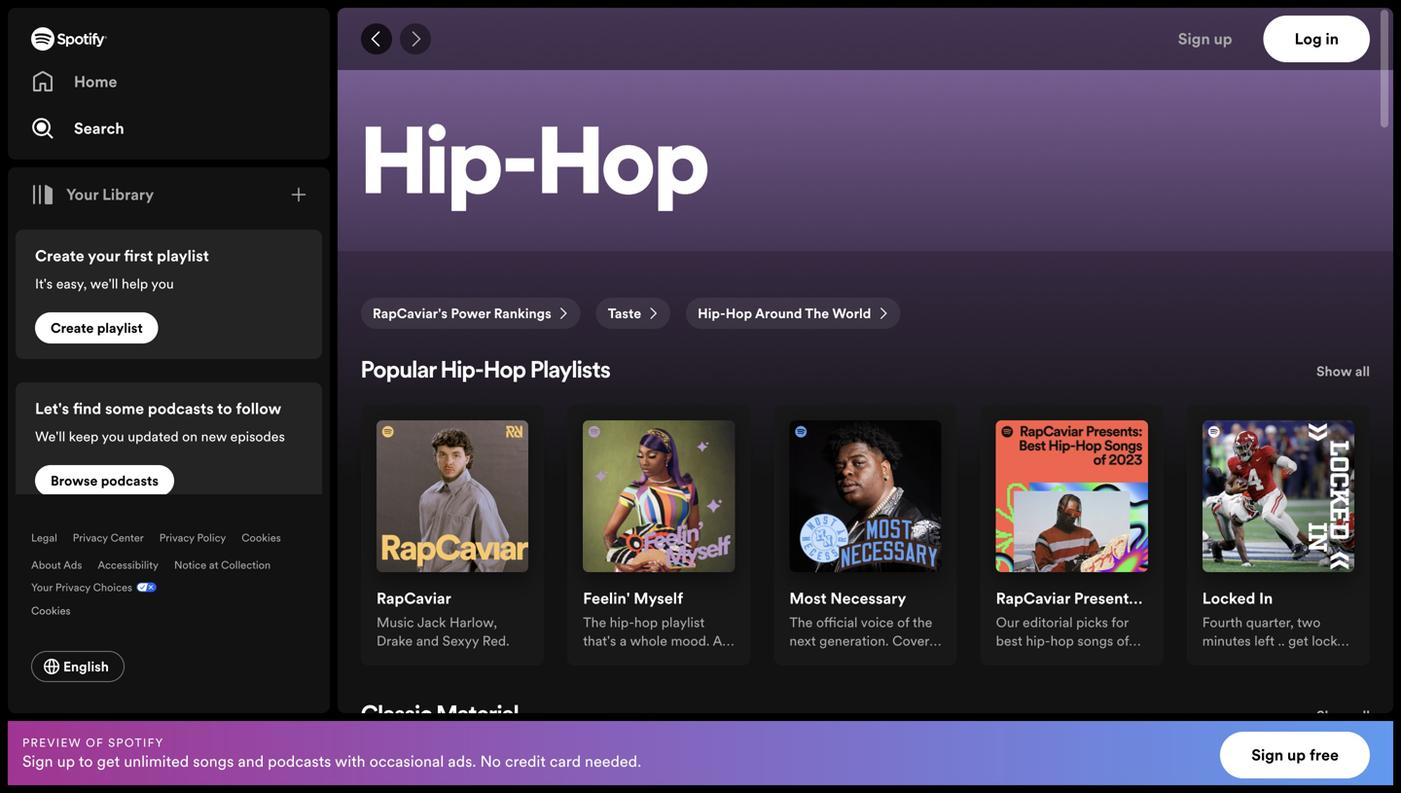 Task type: locate. For each thing, give the bounding box(es) containing it.
1 horizontal spatial your
[[66, 184, 99, 205]]

up inside button
[[1288, 745, 1307, 766]]

playlists
[[531, 360, 611, 384]]

2 all from the top
[[1356, 707, 1371, 725]]

0 horizontal spatial sign
[[22, 751, 53, 772]]

up inside the 'preview of spotify sign up to get unlimited songs and podcasts with occasional ads. no credit card needed.'
[[57, 751, 75, 772]]

playlist inside create playlist button
[[97, 319, 143, 337]]

cover: inside locked in fourth quarter, two minutes left .. get locked in. cover: jalen milroe
[[1221, 651, 1262, 669]]

1 horizontal spatial you
[[151, 275, 174, 293]]

show for classic material
[[1317, 707, 1353, 725]]

1 vertical spatial show
[[1317, 707, 1353, 725]]

1 vertical spatial all
[[1356, 707, 1371, 725]]

0 vertical spatial cookies link
[[242, 531, 281, 545]]

0 vertical spatial and
[[416, 632, 439, 651]]

1 horizontal spatial songs
[[1078, 632, 1114, 651]]

the
[[913, 614, 933, 632], [997, 651, 1016, 669]]

show all link
[[1317, 360, 1371, 389], [1317, 705, 1371, 734]]

1 horizontal spatial cookies
[[242, 531, 281, 545]]

1 vertical spatial get
[[97, 751, 120, 772]]

legal link
[[31, 531, 57, 545]]

library
[[102, 184, 154, 205]]

1 horizontal spatial hop
[[538, 123, 710, 217]]

create inside create playlist button
[[51, 319, 94, 337]]

choices
[[93, 580, 132, 595]]

create down easy,
[[51, 319, 94, 337]]

your inside button
[[66, 184, 99, 205]]

all
[[1356, 362, 1371, 381], [1356, 707, 1371, 725]]

0 vertical spatial create
[[35, 245, 84, 267]]

get inside locked in fourth quarter, two minutes left .. get locked in. cover: jalen milroe
[[1289, 632, 1309, 651]]

sign for sign up
[[1179, 28, 1211, 50]]

0 vertical spatial hop
[[538, 123, 710, 217]]

and right the drake
[[416, 632, 439, 651]]

show all for popular hip-hop playlists
[[1317, 362, 1371, 381]]

0 vertical spatial cookies
[[242, 531, 281, 545]]

2 horizontal spatial hop
[[726, 304, 753, 323]]

most necessary the official voice of the next generation. cover:
[[790, 588, 934, 651]]

cookies link
[[242, 531, 281, 545], [31, 599, 86, 620]]

of
[[898, 614, 910, 632], [1117, 632, 1130, 651], [86, 735, 104, 751]]

0 vertical spatial songs
[[1078, 632, 1114, 651]]

drake
[[377, 632, 413, 651]]

privacy policy link
[[159, 531, 226, 545]]

home link
[[31, 62, 307, 101]]

to up new
[[217, 398, 232, 420]]

the right voice
[[913, 614, 933, 632]]

and
[[416, 632, 439, 651], [238, 751, 264, 772]]

go back image
[[369, 31, 385, 47]]

1 vertical spatial cookies link
[[31, 599, 86, 620]]

to inside the 'preview of spotify sign up to get unlimited songs and podcasts with occasional ads. no credit card needed.'
[[79, 751, 93, 772]]

create playlist
[[51, 319, 143, 337]]

accessibility
[[98, 558, 159, 572]]

legal
[[31, 531, 57, 545]]

1 vertical spatial your
[[31, 580, 53, 595]]

and right unlimited
[[238, 751, 264, 772]]

sign up free button
[[1221, 732, 1371, 779]]

podcasts down updated
[[101, 472, 159, 490]]

up left the spotify
[[57, 751, 75, 772]]

songs right the hop
[[1078, 632, 1114, 651]]

the inside most necessary the official voice of the next generation. cover:
[[790, 614, 813, 632]]

sign inside button
[[1179, 28, 1211, 50]]

0 vertical spatial to
[[217, 398, 232, 420]]

1 horizontal spatial to
[[217, 398, 232, 420]]

0 horizontal spatial to
[[79, 751, 93, 772]]

show inside popular hip-hop playlists element
[[1317, 362, 1353, 381]]

you inside let's find some podcasts to follow we'll keep you updated on new episodes
[[102, 427, 124, 446]]

1 vertical spatial hip-
[[698, 304, 726, 323]]

browse podcasts
[[51, 472, 159, 490]]

2 horizontal spatial of
[[1117, 632, 1130, 651]]

1 show from the top
[[1317, 362, 1353, 381]]

2 show all from the top
[[1317, 707, 1371, 725]]

show all
[[1317, 362, 1371, 381], [1317, 707, 1371, 725]]

1 vertical spatial show all
[[1317, 707, 1371, 725]]

create up easy,
[[35, 245, 84, 267]]

our editorial picks for best hip-hop songs of the year!
[[997, 614, 1130, 669]]

podcasts left the with
[[268, 751, 331, 772]]

follow
[[236, 398, 281, 420]]

of inside our editorial picks for best hip-hop songs of the year!
[[1117, 632, 1130, 651]]

0 vertical spatial playlist
[[157, 245, 209, 267]]

0 horizontal spatial hop
[[484, 360, 526, 384]]

you right help
[[151, 275, 174, 293]]

1 vertical spatial you
[[102, 427, 124, 446]]

taste link
[[596, 298, 671, 329]]

ads
[[63, 558, 82, 572]]

0 horizontal spatial songs
[[193, 751, 234, 772]]

on
[[182, 427, 198, 446]]

sexyy
[[443, 632, 479, 651]]

get left unlimited
[[97, 751, 120, 772]]

your left the library
[[66, 184, 99, 205]]

cookies link down your privacy choices
[[31, 599, 86, 620]]

1 show all link from the top
[[1317, 360, 1371, 389]]

let's
[[35, 398, 69, 420]]

hop
[[538, 123, 710, 217], [726, 304, 753, 323], [484, 360, 526, 384]]

two
[[1298, 614, 1321, 632]]

for
[[1112, 614, 1129, 632]]

episodes
[[230, 427, 285, 446]]

year!
[[1019, 651, 1050, 669]]

2 vertical spatial podcasts
[[268, 751, 331, 772]]

up inside button
[[1215, 28, 1233, 50]]

official
[[817, 614, 858, 632]]

your library
[[66, 184, 154, 205]]

0 horizontal spatial you
[[102, 427, 124, 446]]

0 vertical spatial show all link
[[1317, 360, 1371, 389]]

the left world at the right of the page
[[806, 304, 830, 323]]

0 horizontal spatial get
[[97, 751, 120, 772]]

the inside most necessary the official voice of the next generation. cover:
[[913, 614, 933, 632]]

in
[[1260, 588, 1274, 610]]

free
[[1310, 745, 1340, 766]]

0 vertical spatial your
[[66, 184, 99, 205]]

you inside create your first playlist it's easy, we'll help you
[[151, 275, 174, 293]]

0 horizontal spatial of
[[86, 735, 104, 751]]

it's
[[35, 275, 53, 293]]

privacy up 'notice'
[[159, 531, 194, 545]]

1 vertical spatial cookies
[[31, 604, 71, 618]]

notice
[[174, 558, 206, 572]]

0 vertical spatial podcasts
[[148, 398, 214, 420]]

0 horizontal spatial cookies
[[31, 604, 71, 618]]

playlist right first
[[157, 245, 209, 267]]

locked in link
[[1203, 588, 1274, 614]]

your down "about"
[[31, 580, 53, 595]]

in.
[[1203, 651, 1217, 669]]

cover: right in.
[[1221, 651, 1262, 669]]

generation.
[[820, 632, 889, 651]]

0 vertical spatial get
[[1289, 632, 1309, 651]]

english button
[[31, 651, 124, 682]]

hop for hip-hop around the world
[[726, 304, 753, 323]]

songs right unlimited
[[193, 751, 234, 772]]

to left the spotify
[[79, 751, 93, 772]]

1 vertical spatial and
[[238, 751, 264, 772]]

0 vertical spatial hip-
[[361, 123, 538, 217]]

your for your privacy choices
[[31, 580, 53, 595]]

playlist down help
[[97, 319, 143, 337]]

2 vertical spatial hip-
[[441, 360, 484, 384]]

you right keep in the bottom left of the page
[[102, 427, 124, 446]]

of right voice
[[898, 614, 910, 632]]

hip-
[[361, 123, 538, 217], [698, 304, 726, 323], [441, 360, 484, 384]]

cookies link up the collection
[[242, 531, 281, 545]]

you
[[151, 275, 174, 293], [102, 427, 124, 446]]

of left the spotify
[[86, 735, 104, 751]]

1 horizontal spatial cover:
[[1221, 651, 1262, 669]]

up left "log"
[[1215, 28, 1233, 50]]

1 horizontal spatial sign
[[1179, 28, 1211, 50]]

create
[[35, 245, 84, 267], [51, 319, 94, 337]]

create inside create your first playlist it's easy, we'll help you
[[35, 245, 84, 267]]

the down most
[[790, 614, 813, 632]]

get right ..
[[1289, 632, 1309, 651]]

up left free
[[1288, 745, 1307, 766]]

1 vertical spatial songs
[[193, 751, 234, 772]]

0 horizontal spatial up
[[57, 751, 75, 772]]

popular hip-hop playlists
[[361, 360, 611, 384]]

unlimited
[[124, 751, 189, 772]]

your for your library
[[66, 184, 99, 205]]

cover: inside most necessary the official voice of the next generation. cover:
[[893, 632, 934, 651]]

get
[[1289, 632, 1309, 651], [97, 751, 120, 772]]

hip- for hip-hop
[[361, 123, 538, 217]]

0 vertical spatial show all
[[1317, 362, 1371, 381]]

the left year! at the bottom right
[[997, 651, 1016, 669]]

myself
[[634, 588, 684, 610]]

best
[[997, 632, 1023, 651]]

podcasts up on
[[148, 398, 214, 420]]

1 horizontal spatial playlist
[[157, 245, 209, 267]]

2 show from the top
[[1317, 707, 1353, 725]]

cookies up the collection
[[242, 531, 281, 545]]

1 horizontal spatial get
[[1289, 632, 1309, 651]]

create for your
[[35, 245, 84, 267]]

you for first
[[151, 275, 174, 293]]

1 horizontal spatial the
[[997, 651, 1016, 669]]

notice at collection
[[174, 558, 271, 572]]

your
[[88, 245, 120, 267]]

voice
[[861, 614, 894, 632]]

1 vertical spatial hop
[[726, 304, 753, 323]]

and inside the rapcaviar music jack harlow, drake and sexyy red.
[[416, 632, 439, 651]]

1 horizontal spatial up
[[1215, 28, 1233, 50]]

of right picks
[[1117, 632, 1130, 651]]

1 vertical spatial show all link
[[1317, 705, 1371, 734]]

sign inside button
[[1252, 745, 1284, 766]]

privacy up ads
[[73, 531, 108, 545]]

most necessary link
[[790, 588, 907, 614]]

0 horizontal spatial and
[[238, 751, 264, 772]]

1 horizontal spatial of
[[898, 614, 910, 632]]

hip-hop around the world link
[[686, 298, 901, 329]]

hop
[[1051, 632, 1075, 651]]

1 show all from the top
[[1317, 362, 1371, 381]]

spotify image
[[31, 27, 107, 51]]

hip-
[[1026, 632, 1051, 651]]

cover:
[[893, 632, 934, 651], [1221, 651, 1262, 669]]

0 horizontal spatial cover:
[[893, 632, 934, 651]]

1 vertical spatial the
[[790, 614, 813, 632]]

up for sign up free
[[1288, 745, 1307, 766]]

around
[[755, 304, 803, 323]]

notice at collection link
[[174, 558, 271, 572]]

let's find some podcasts to follow we'll keep you updated on new episodes
[[35, 398, 285, 446]]

1 vertical spatial create
[[51, 319, 94, 337]]

0 vertical spatial all
[[1356, 362, 1371, 381]]

cookies down your privacy choices
[[31, 604, 71, 618]]

all inside popular hip-hop playlists element
[[1356, 362, 1371, 381]]

cover: right generation. on the bottom right of page
[[893, 632, 934, 651]]

privacy
[[73, 531, 108, 545], [159, 531, 194, 545], [55, 580, 90, 595]]

show all inside popular hip-hop playlists element
[[1317, 362, 1371, 381]]

1 all from the top
[[1356, 362, 1371, 381]]

at
[[209, 558, 218, 572]]

2 horizontal spatial up
[[1288, 745, 1307, 766]]

podcasts inside the 'preview of spotify sign up to get unlimited songs and podcasts with occasional ads. no credit card needed.'
[[268, 751, 331, 772]]

1 vertical spatial to
[[79, 751, 93, 772]]

2 horizontal spatial sign
[[1252, 745, 1284, 766]]

1 horizontal spatial and
[[416, 632, 439, 651]]

2 vertical spatial hop
[[484, 360, 526, 384]]

0 vertical spatial you
[[151, 275, 174, 293]]

0 horizontal spatial your
[[31, 580, 53, 595]]

locked
[[1313, 632, 1353, 651]]

and inside the 'preview of spotify sign up to get unlimited songs and podcasts with occasional ads. no credit card needed.'
[[238, 751, 264, 772]]

0 horizontal spatial the
[[913, 614, 933, 632]]

find
[[73, 398, 101, 420]]

1 vertical spatial the
[[997, 651, 1016, 669]]

1 vertical spatial playlist
[[97, 319, 143, 337]]

songs inside our editorial picks for best hip-hop songs of the year!
[[1078, 632, 1114, 651]]

spotify
[[108, 735, 164, 751]]

0 vertical spatial the
[[913, 614, 933, 632]]

0 horizontal spatial playlist
[[97, 319, 143, 337]]

2 show all link from the top
[[1317, 705, 1371, 734]]

0 vertical spatial show
[[1317, 362, 1353, 381]]



Task type: vqa. For each thing, say whether or not it's contained in the screenshot.
Group containing Playlist
no



Task type: describe. For each thing, give the bounding box(es) containing it.
hip-hop around the world
[[698, 304, 872, 323]]

fourth
[[1203, 614, 1243, 632]]

about
[[31, 558, 61, 572]]

collection
[[221, 558, 271, 572]]

hip- for hip-hop around the world
[[698, 304, 726, 323]]

go forward image
[[408, 31, 423, 47]]

cookies for cookies link to the left
[[31, 604, 71, 618]]

new
[[201, 427, 227, 446]]

first
[[124, 245, 153, 267]]

1 horizontal spatial cookies link
[[242, 531, 281, 545]]

privacy center
[[73, 531, 144, 545]]

popular hip-hop playlists link
[[361, 360, 611, 384]]

privacy center link
[[73, 531, 144, 545]]

home
[[74, 71, 117, 92]]

privacy for privacy center
[[73, 531, 108, 545]]

some
[[105, 398, 144, 420]]

rapcaviar's power rankings link
[[361, 298, 581, 329]]

your privacy choices button
[[31, 580, 132, 595]]

all for classic material
[[1356, 707, 1371, 725]]

sign up free
[[1252, 745, 1340, 766]]

privacy for privacy policy
[[159, 531, 194, 545]]

policy
[[197, 531, 226, 545]]

no
[[480, 751, 501, 772]]

milroe
[[1301, 651, 1341, 669]]

1 vertical spatial podcasts
[[101, 472, 159, 490]]

about ads link
[[31, 558, 82, 572]]

preview of spotify sign up to get unlimited songs and podcasts with occasional ads. no credit card needed.
[[22, 735, 642, 772]]

editorial
[[1023, 614, 1073, 632]]

red.
[[483, 632, 510, 651]]

all for popular hip-hop playlists
[[1356, 362, 1371, 381]]

locked
[[1203, 588, 1256, 610]]

get inside the 'preview of spotify sign up to get unlimited songs and podcasts with occasional ads. no credit card needed.'
[[97, 751, 120, 772]]

in
[[1326, 28, 1340, 50]]

credit
[[505, 751, 546, 772]]

create playlist button
[[35, 313, 158, 344]]

up for sign up
[[1215, 28, 1233, 50]]

easy,
[[56, 275, 87, 293]]

taste
[[608, 304, 642, 323]]

center
[[111, 531, 144, 545]]

necessary
[[831, 588, 907, 610]]

about ads
[[31, 558, 82, 572]]

locked in fourth quarter, two minutes left .. get locked in. cover: jalen milroe
[[1203, 588, 1353, 669]]

most
[[790, 588, 827, 610]]

show all for classic material
[[1317, 707, 1371, 725]]

rapcaviar's
[[373, 304, 448, 323]]

jack
[[417, 614, 446, 632]]

privacy down ads
[[55, 580, 90, 595]]

ads.
[[448, 751, 476, 772]]

of inside most necessary the official voice of the next generation. cover:
[[898, 614, 910, 632]]

rapcaviar music jack harlow, drake and sexyy red.
[[377, 588, 510, 651]]

your privacy choices
[[31, 580, 132, 595]]

hop for hip-hop
[[538, 123, 710, 217]]

browse
[[51, 472, 98, 490]]

preview
[[22, 735, 82, 751]]

0 horizontal spatial cookies link
[[31, 599, 86, 620]]

needed.
[[585, 751, 642, 772]]

keep
[[69, 427, 99, 446]]

search link
[[31, 109, 307, 148]]

jalen
[[1265, 651, 1298, 669]]

accessibility link
[[98, 558, 159, 572]]

songs inside the 'preview of spotify sign up to get unlimited songs and podcasts with occasional ads. no credit card needed.'
[[193, 751, 234, 772]]

main element
[[8, 8, 330, 714]]

with
[[335, 751, 366, 772]]

popular
[[361, 360, 437, 384]]

..
[[1279, 632, 1286, 651]]

to inside let's find some podcasts to follow we'll keep you updated on new episodes
[[217, 398, 232, 420]]

california consumer privacy act (ccpa) opt-out icon image
[[132, 580, 157, 599]]

we'll
[[90, 275, 118, 293]]

material
[[437, 705, 519, 728]]

classic
[[361, 705, 432, 728]]

the inside our editorial picks for best hip-hop songs of the year!
[[997, 651, 1016, 669]]

updated
[[128, 427, 179, 446]]

of inside the 'preview of spotify sign up to get unlimited songs and podcasts with occasional ads. no credit card needed.'
[[86, 735, 104, 751]]

quarter,
[[1247, 614, 1295, 632]]

music
[[377, 614, 414, 632]]

rapcaviar link
[[377, 588, 452, 614]]

picks
[[1077, 614, 1109, 632]]

left
[[1255, 632, 1275, 651]]

your library button
[[23, 175, 162, 214]]

feelin' myself
[[583, 588, 684, 610]]

sign up button
[[1171, 16, 1264, 62]]

sign for sign up free
[[1252, 745, 1284, 766]]

show all link for classic material
[[1317, 705, 1371, 734]]

podcasts inside let's find some podcasts to follow we'll keep you updated on new episodes
[[148, 398, 214, 420]]

cookies for the right cookies link
[[242, 531, 281, 545]]

feelin'
[[583, 588, 630, 610]]

show all link for popular hip-hop playlists
[[1317, 360, 1371, 389]]

we'll
[[35, 427, 65, 446]]

playlist inside create your first playlist it's easy, we'll help you
[[157, 245, 209, 267]]

hip-hop
[[361, 123, 710, 217]]

popular hip-hop playlists element
[[361, 360, 1371, 669]]

top bar and user menu element
[[338, 8, 1394, 70]]

help
[[122, 275, 148, 293]]

create for playlist
[[51, 319, 94, 337]]

harlow,
[[450, 614, 497, 632]]

log in
[[1295, 28, 1340, 50]]

world
[[833, 304, 872, 323]]

our
[[997, 614, 1020, 632]]

show for popular hip-hop playlists
[[1317, 362, 1353, 381]]

0 vertical spatial the
[[806, 304, 830, 323]]

sign inside the 'preview of spotify sign up to get unlimited songs and podcasts with occasional ads. no credit card needed.'
[[22, 751, 53, 772]]

you for some
[[102, 427, 124, 446]]

sign up
[[1179, 28, 1233, 50]]

occasional
[[370, 751, 444, 772]]

browse podcasts link
[[35, 465, 174, 497]]

hip-hop element
[[338, 8, 1394, 793]]

rapcaviar
[[377, 588, 452, 610]]

create your first playlist it's easy, we'll help you
[[35, 245, 209, 293]]

power
[[451, 304, 491, 323]]

log
[[1295, 28, 1323, 50]]



